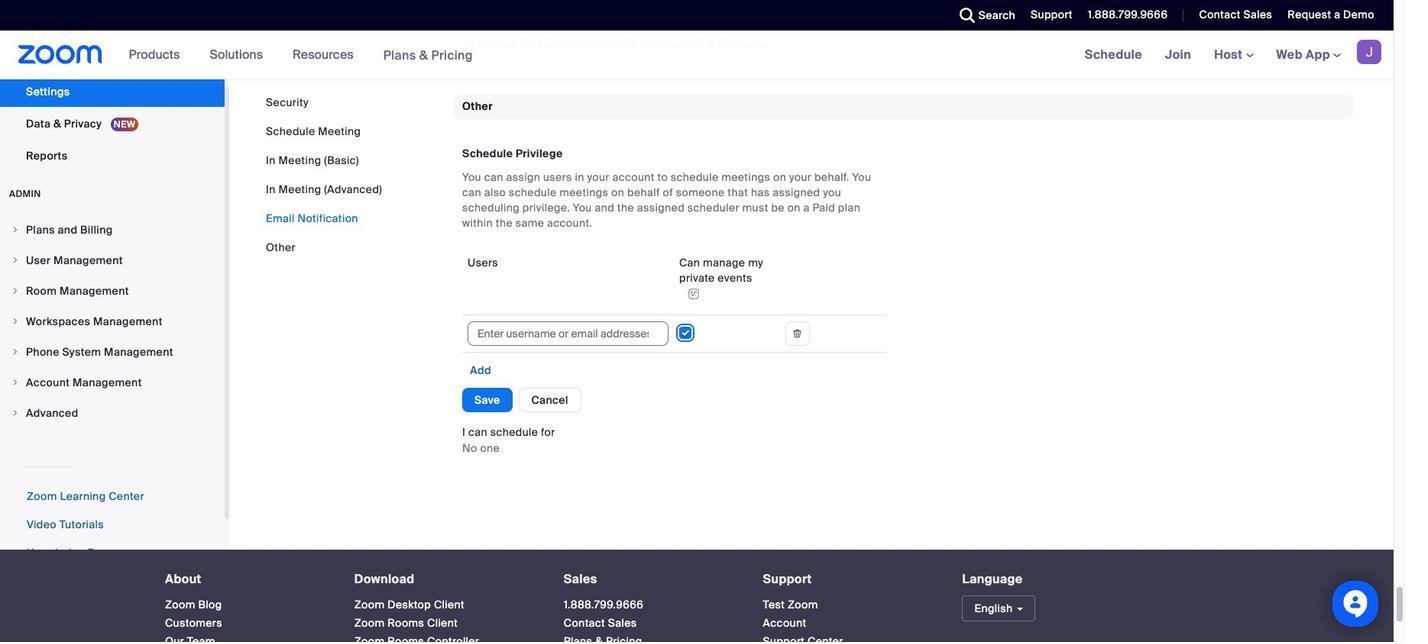 Task type: vqa. For each thing, say whether or not it's contained in the screenshot.
Video
yes



Task type: describe. For each thing, give the bounding box(es) containing it.
email notification link
[[266, 212, 358, 226]]

blog
[[198, 598, 222, 612]]

admin menu menu
[[0, 216, 225, 430]]

account management menu item
[[0, 368, 225, 397]]

phone system management menu item
[[0, 338, 225, 367]]

cancel button
[[519, 388, 582, 413]]

security link
[[266, 96, 309, 109]]

solutions button
[[210, 31, 270, 80]]

to
[[658, 170, 668, 184]]

resources
[[293, 47, 354, 63]]

same
[[516, 216, 545, 230]]

solutions
[[210, 47, 263, 63]]

must
[[743, 201, 769, 215]]

0 vertical spatial and
[[522, 38, 541, 51]]

data & privacy
[[26, 117, 105, 131]]

zoom blog link
[[165, 598, 222, 612]]

right image for user
[[11, 256, 20, 265]]

reset button
[[1314, 12, 1345, 26]]

save
[[475, 394, 500, 407]]

privilege.
[[523, 201, 570, 215]]

management for workspaces management
[[93, 315, 163, 329]]

about
[[165, 572, 202, 588]]

reset
[[1314, 12, 1345, 26]]

schedule for schedule
[[1085, 47, 1143, 63]]

data & privacy link
[[0, 109, 225, 139]]

customers
[[165, 617, 222, 630]]

room management menu item
[[0, 277, 225, 306]]

web
[[1277, 47, 1304, 63]]

menu bar containing security
[[266, 95, 382, 255]]

room
[[26, 284, 57, 298]]

no
[[463, 442, 478, 456]]

in
[[575, 170, 585, 184]]

knowledge base link
[[27, 547, 114, 560]]

1 horizontal spatial cancelled
[[717, 38, 768, 51]]

behalf.
[[815, 170, 850, 184]]

resources button
[[293, 31, 361, 80]]

privilege
[[516, 147, 563, 160]]

1 horizontal spatial support
[[1031, 8, 1073, 21]]

user management menu item
[[0, 246, 225, 275]]

0 horizontal spatial is
[[552, 14, 561, 28]]

phone system management
[[26, 346, 173, 359]]

zoom inside test zoom account
[[788, 598, 819, 612]]

video tutorials link
[[27, 518, 104, 532]]

banner containing products
[[0, 31, 1395, 80]]

and inside menu item
[[58, 223, 77, 237]]

reports link
[[0, 141, 225, 171]]

account.
[[547, 216, 593, 230]]

products
[[129, 47, 180, 63]]

1 vertical spatial client
[[427, 617, 458, 630]]

room management
[[26, 284, 129, 298]]

zoom logo image
[[18, 45, 102, 64]]

schedule for schedule privilege
[[463, 147, 513, 160]]

can manage my private events
[[680, 256, 764, 285]]

sales inside 1.888.799.9666 contact sales
[[608, 617, 637, 630]]

tutorials
[[59, 518, 104, 532]]

data
[[26, 117, 51, 131]]

2 horizontal spatial sales
[[1244, 8, 1273, 21]]

meeting for (advanced)
[[279, 183, 322, 196]]

1.888.799.9666 button up join
[[1077, 0, 1172, 31]]

management for room management
[[60, 284, 129, 298]]

delete outline image
[[786, 327, 809, 341]]

video
[[27, 518, 57, 532]]

clips link
[[0, 12, 225, 43]]

1 horizontal spatial you
[[573, 201, 592, 215]]

be
[[772, 201, 785, 215]]

right image for phone
[[11, 348, 20, 357]]

0 vertical spatial schedule
[[671, 170, 719, 184]]

about link
[[165, 572, 202, 588]]

when
[[463, 14, 492, 28]]

schedule inside 'i can schedule for no one'
[[491, 426, 539, 440]]

settings link
[[0, 76, 225, 107]]

workspaces management
[[26, 315, 163, 329]]

i can schedule for no one
[[463, 426, 556, 456]]

2 horizontal spatial the
[[640, 38, 657, 51]]

app
[[1307, 47, 1331, 63]]

join link
[[1154, 31, 1203, 80]]

search
[[979, 8, 1016, 22]]

zoom learning center
[[27, 490, 144, 504]]

1 vertical spatial sales
[[564, 572, 598, 588]]

plan
[[839, 201, 861, 215]]

meetings navigation
[[1074, 31, 1395, 80]]

participants
[[544, 38, 607, 51]]

download
[[355, 572, 415, 588]]

knowledge
[[27, 547, 85, 560]]

contact sales
[[1200, 8, 1273, 21]]

0 horizontal spatial meetings
[[560, 186, 609, 199]]

add button
[[469, 364, 493, 378]]

that
[[728, 186, 749, 199]]

can manage my private events application
[[674, 255, 780, 303]]

pricing
[[432, 47, 473, 63]]

meeting for (basic)
[[279, 154, 322, 167]]

schedule for schedule meeting
[[266, 125, 315, 138]]

web app button
[[1277, 47, 1342, 63]]

plans for plans & pricing
[[384, 47, 416, 63]]

can for you
[[484, 170, 504, 184]]

desktop
[[388, 598, 431, 612]]

learning
[[60, 490, 106, 504]]

plans & pricing
[[384, 47, 473, 63]]

notify
[[463, 38, 493, 51]]

privacy
[[64, 117, 102, 131]]

personal menu menu
[[0, 0, 225, 173]]

knowledge base
[[27, 547, 114, 560]]

can
[[680, 256, 701, 270]]

other link
[[266, 241, 296, 255]]

1 vertical spatial can
[[463, 186, 482, 199]]

user management
[[26, 254, 123, 268]]

test zoom account
[[763, 598, 819, 630]]

plans and billing
[[26, 223, 113, 237]]

0 horizontal spatial you
[[463, 170, 482, 184]]

notification
[[298, 212, 358, 226]]

clips
[[26, 21, 53, 34]]

one
[[480, 442, 500, 456]]

schedule meeting link
[[266, 125, 361, 138]]

reports
[[26, 149, 68, 163]]

a for meeting
[[495, 14, 502, 28]]

someone
[[676, 186, 725, 199]]

account inside menu item
[[26, 376, 70, 390]]

behalf
[[628, 186, 660, 199]]

right image for plans
[[11, 225, 20, 235]]



Task type: locate. For each thing, give the bounding box(es) containing it.
account link
[[763, 617, 807, 630]]

1 right image from the top
[[11, 225, 20, 235]]

admin
[[9, 188, 41, 200]]

of
[[663, 186, 674, 199]]

zoom down download
[[355, 598, 385, 612]]

scheduler link
[[0, 44, 225, 75]]

right image
[[11, 225, 20, 235], [11, 256, 20, 265], [11, 317, 20, 326], [11, 348, 20, 357], [11, 409, 20, 418]]

2 vertical spatial can
[[469, 426, 488, 440]]

schedule inside 'menu bar'
[[266, 125, 315, 138]]

schedule inside other element
[[463, 147, 513, 160]]

zoom rooms client link
[[355, 617, 458, 630]]

0 horizontal spatial on
[[612, 186, 625, 199]]

meeting up the (basic)
[[318, 125, 361, 138]]

management inside workspaces management menu item
[[93, 315, 163, 329]]

plans inside menu item
[[26, 223, 55, 237]]

1.888.799.9666 link
[[564, 598, 644, 612]]

Enter username or email addresses text field
[[478, 323, 649, 346]]

2 vertical spatial schedule
[[491, 426, 539, 440]]

meetings up that
[[722, 170, 771, 184]]

a left the paid
[[804, 201, 810, 215]]

1.888.799.9666 for 1.888.799.9666 contact sales
[[564, 598, 644, 612]]

assigned
[[773, 186, 821, 199], [637, 201, 685, 215]]

account inside test zoom account
[[763, 617, 807, 630]]

1 horizontal spatial and
[[522, 38, 541, 51]]

schedule down the assign
[[509, 186, 557, 199]]

right image left phone
[[11, 348, 20, 357]]

management inside phone system management menu item
[[104, 346, 173, 359]]

system
[[62, 346, 101, 359]]

my
[[749, 256, 764, 270]]

events
[[718, 271, 753, 285]]

meetings down in
[[560, 186, 609, 199]]

sales up 1.888.799.9666 link
[[564, 572, 598, 588]]

0 vertical spatial is
[[552, 14, 561, 28]]

management down phone system management menu item
[[73, 376, 142, 390]]

profile picture image
[[1358, 40, 1382, 64]]

plans for plans and billing
[[26, 223, 55, 237]]

1 horizontal spatial schedule
[[463, 147, 513, 160]]

customers link
[[165, 617, 222, 630]]

workspaces
[[26, 315, 90, 329]]

0 vertical spatial the
[[640, 38, 657, 51]]

2 horizontal spatial and
[[595, 201, 615, 215]]

0 horizontal spatial the
[[496, 216, 513, 230]]

1 vertical spatial schedule
[[509, 186, 557, 199]]

account up advanced
[[26, 376, 70, 390]]

schedule up one in the left of the page
[[491, 426, 539, 440]]

2 vertical spatial on
[[788, 201, 801, 215]]

products button
[[129, 31, 187, 80]]

5 right image from the top
[[11, 409, 20, 418]]

0 horizontal spatial &
[[53, 117, 61, 131]]

assigned down of
[[637, 201, 685, 215]]

meeting down schedule meeting link
[[279, 154, 322, 167]]

host button
[[1215, 47, 1254, 63]]

0 vertical spatial contact
[[1200, 8, 1241, 21]]

0 vertical spatial client
[[434, 598, 465, 612]]

right image inside workspaces management menu item
[[11, 317, 20, 326]]

right image
[[11, 287, 20, 296], [11, 378, 20, 388]]

schedule up someone
[[671, 170, 719, 184]]

1 vertical spatial meetings
[[560, 186, 609, 199]]

right image for workspaces
[[11, 317, 20, 326]]

management inside "account management" menu item
[[73, 376, 142, 390]]

1 in from the top
[[266, 154, 276, 167]]

phone
[[26, 346, 59, 359]]

1 vertical spatial the
[[618, 201, 635, 215]]

sales
[[1244, 8, 1273, 21], [564, 572, 598, 588], [608, 617, 637, 630]]

in
[[266, 154, 276, 167], [266, 183, 276, 196]]

0 vertical spatial schedule
[[1085, 47, 1143, 63]]

account
[[613, 170, 655, 184]]

meeting right when
[[660, 38, 703, 51]]

1 vertical spatial meeting
[[660, 38, 703, 51]]

schedule link
[[1074, 31, 1154, 80]]

2 your from the left
[[790, 170, 812, 184]]

scheduler
[[688, 201, 740, 215]]

meeting up host
[[504, 14, 549, 28]]

english button
[[963, 596, 1036, 622]]

management up phone system management menu item
[[93, 315, 163, 329]]

1 vertical spatial 1.888.799.9666
[[564, 598, 644, 612]]

account management
[[26, 376, 142, 390]]

3 right image from the top
[[11, 317, 20, 326]]

1 vertical spatial account
[[763, 617, 807, 630]]

support up 'test zoom' link
[[763, 572, 812, 588]]

your left "behalf."
[[790, 170, 812, 184]]

0 vertical spatial can
[[484, 170, 504, 184]]

support version image
[[683, 287, 705, 301]]

on
[[774, 170, 787, 184], [612, 186, 625, 199], [788, 201, 801, 215]]

banner
[[0, 31, 1395, 80]]

1 horizontal spatial meeting
[[660, 38, 703, 51]]

meeting
[[318, 125, 361, 138], [279, 154, 322, 167], [279, 183, 322, 196]]

support
[[1031, 8, 1073, 21], [763, 572, 812, 588]]

sales down 1.888.799.9666 link
[[608, 617, 637, 630]]

client right "rooms"
[[427, 617, 458, 630]]

1.888.799.9666 contact sales
[[564, 598, 644, 630]]

zoom up customers
[[165, 598, 195, 612]]

2 vertical spatial schedule
[[463, 147, 513, 160]]

2 right image from the top
[[11, 256, 20, 265]]

english
[[975, 602, 1013, 616]]

and inside you can assign users in your account to schedule meetings on your behalf. you can also schedule meetings on behalf of someone that has assigned you scheduling privilege. you and the assigned scheduler must be on a paid plan within the same account.
[[595, 201, 615, 215]]

right image inside "account management" menu item
[[11, 378, 20, 388]]

1.888.799.9666 down sales link
[[564, 598, 644, 612]]

zoom for zoom learning center
[[27, 490, 57, 504]]

right image inside user management menu item
[[11, 256, 20, 265]]

2 vertical spatial the
[[496, 216, 513, 230]]

0 horizontal spatial support
[[763, 572, 812, 588]]

zoom for zoom blog customers
[[165, 598, 195, 612]]

in meeting (basic)
[[266, 154, 359, 167]]

0 horizontal spatial account
[[26, 376, 70, 390]]

0 horizontal spatial contact
[[564, 617, 606, 630]]

2 in from the top
[[266, 183, 276, 196]]

can left also
[[463, 186, 482, 199]]

plans
[[384, 47, 416, 63], [26, 223, 55, 237]]

0 vertical spatial right image
[[11, 287, 20, 296]]

you right "behalf."
[[853, 170, 872, 184]]

can inside 'i can schedule for no one'
[[469, 426, 488, 440]]

& right data
[[53, 117, 61, 131]]

management down billing
[[54, 254, 123, 268]]

0 vertical spatial meetings
[[722, 170, 771, 184]]

on right be
[[788, 201, 801, 215]]

0 horizontal spatial assigned
[[637, 201, 685, 215]]

product information navigation
[[117, 31, 485, 80]]

1 vertical spatial schedule
[[266, 125, 315, 138]]

and
[[522, 38, 541, 51], [595, 201, 615, 215], [58, 223, 77, 237]]

management for account management
[[73, 376, 142, 390]]

right image for account management
[[11, 378, 20, 388]]

schedule
[[671, 170, 719, 184], [509, 186, 557, 199], [491, 426, 539, 440]]

schedule down security 'link'
[[266, 125, 315, 138]]

2 vertical spatial meeting
[[279, 183, 322, 196]]

1 vertical spatial assigned
[[637, 201, 685, 215]]

0 horizontal spatial cancelled
[[563, 14, 616, 28]]

a for demo
[[1335, 8, 1341, 21]]

the right when
[[640, 38, 657, 51]]

when
[[610, 38, 637, 51]]

schedule up also
[[463, 147, 513, 160]]

you
[[824, 186, 842, 199]]

in for in meeting (basic)
[[266, 154, 276, 167]]

demo
[[1344, 8, 1375, 21]]

0 vertical spatial 1.888.799.9666
[[1089, 8, 1169, 21]]

2 right image from the top
[[11, 378, 20, 388]]

0 vertical spatial account
[[26, 376, 70, 390]]

private
[[680, 271, 715, 285]]

zoom
[[27, 490, 57, 504], [165, 598, 195, 612], [355, 598, 385, 612], [788, 598, 819, 612], [355, 617, 385, 630]]

you up scheduling on the top left of page
[[463, 170, 482, 184]]

can right the i on the bottom left
[[469, 426, 488, 440]]

billing
[[80, 223, 113, 237]]

zoom up the account link
[[788, 598, 819, 612]]

2 horizontal spatial schedule
[[1085, 47, 1143, 63]]

1 vertical spatial other
[[266, 241, 296, 255]]

1 horizontal spatial on
[[774, 170, 787, 184]]

1.888.799.9666 for 1.888.799.9666
[[1089, 8, 1169, 21]]

and right host
[[522, 38, 541, 51]]

1 vertical spatial cancelled
[[717, 38, 768, 51]]

your right in
[[587, 170, 610, 184]]

in up email
[[266, 183, 276, 196]]

1 horizontal spatial assigned
[[773, 186, 821, 199]]

schedule left join
[[1085, 47, 1143, 63]]

& left pricing
[[420, 47, 428, 63]]

in for in meeting (advanced)
[[266, 183, 276, 196]]

advanced menu item
[[0, 399, 225, 428]]

users
[[468, 256, 499, 270]]

right image inside advanced menu item
[[11, 409, 20, 418]]

1 your from the left
[[587, 170, 610, 184]]

0 vertical spatial cancelled
[[563, 14, 616, 28]]

schedule meeting
[[266, 125, 361, 138]]

1.888.799.9666 button up the schedule link
[[1089, 8, 1169, 21]]

scheduling
[[463, 201, 520, 215]]

menu bar
[[266, 95, 382, 255]]

on up be
[[774, 170, 787, 184]]

1 vertical spatial on
[[612, 186, 625, 199]]

1 vertical spatial &
[[53, 117, 61, 131]]

right image left room
[[11, 287, 20, 296]]

0 vertical spatial plans
[[384, 47, 416, 63]]

management inside user management menu item
[[54, 254, 123, 268]]

and left billing
[[58, 223, 77, 237]]

right image inside room management menu item
[[11, 287, 20, 296]]

2 horizontal spatial you
[[853, 170, 872, 184]]

you can assign users in your account to schedule meetings on your behalf. you can also schedule meetings on behalf of someone that has assigned you scheduling privilege. you and the assigned scheduler must be on a paid plan within the same account.
[[463, 170, 872, 230]]

(basic)
[[324, 154, 359, 167]]

1.888.799.9666 up the schedule link
[[1089, 8, 1169, 21]]

0 horizontal spatial schedule
[[266, 125, 315, 138]]

0 vertical spatial other
[[463, 100, 493, 113]]

management up the workspaces management
[[60, 284, 129, 298]]

other inside 'menu bar'
[[266, 241, 296, 255]]

zoom desktop client link
[[355, 598, 465, 612]]

assigned up be
[[773, 186, 821, 199]]

in down the "schedule meeting"
[[266, 154, 276, 167]]

settings
[[26, 85, 70, 99]]

management for user management
[[54, 254, 123, 268]]

& inside product information navigation
[[420, 47, 428, 63]]

sales up host dropdown button
[[1244, 8, 1273, 21]]

0 horizontal spatial sales
[[564, 572, 598, 588]]

the down scheduling on the top left of page
[[496, 216, 513, 230]]

1 horizontal spatial the
[[618, 201, 635, 215]]

cancel
[[532, 394, 569, 407]]

notify host and participants when the meeting is cancelled
[[463, 38, 768, 51]]

right image inside phone system management menu item
[[11, 348, 20, 357]]

0 horizontal spatial your
[[587, 170, 610, 184]]

center
[[109, 490, 144, 504]]

2 horizontal spatial on
[[788, 201, 801, 215]]

search button
[[949, 0, 1020, 31]]

zoom desktop client zoom rooms client
[[355, 598, 465, 630]]

0 horizontal spatial other
[[266, 241, 296, 255]]

workspaces management menu item
[[0, 307, 225, 336]]

right image inside plans and billing menu item
[[11, 225, 20, 235]]

0 vertical spatial meeting
[[504, 14, 549, 28]]

2 vertical spatial sales
[[608, 617, 637, 630]]

plans left pricing
[[384, 47, 416, 63]]

0 vertical spatial &
[[420, 47, 428, 63]]

& for pricing
[[420, 47, 428, 63]]

(advanced)
[[324, 183, 382, 196]]

1 horizontal spatial your
[[790, 170, 812, 184]]

0 horizontal spatial plans
[[26, 223, 55, 237]]

contact inside 1.888.799.9666 contact sales
[[564, 617, 606, 630]]

save button
[[463, 388, 513, 413]]

1 horizontal spatial plans
[[384, 47, 416, 63]]

right image left advanced
[[11, 409, 20, 418]]

can up also
[[484, 170, 504, 184]]

zoom left "rooms"
[[355, 617, 385, 630]]

1 vertical spatial is
[[706, 38, 715, 51]]

0 horizontal spatial meeting
[[504, 14, 549, 28]]

1 horizontal spatial other
[[463, 100, 493, 113]]

2 horizontal spatial a
[[1335, 8, 1341, 21]]

in meeting (advanced) link
[[266, 183, 382, 196]]

rooms
[[388, 617, 425, 630]]

a right when
[[495, 14, 502, 28]]

plans inside product information navigation
[[384, 47, 416, 63]]

management inside room management menu item
[[60, 284, 129, 298]]

also
[[484, 186, 506, 199]]

zoom learning center link
[[27, 490, 144, 504]]

plans and billing menu item
[[0, 216, 225, 245]]

and down account
[[595, 201, 615, 215]]

can for i
[[469, 426, 488, 440]]

zoom up video
[[27, 490, 57, 504]]

1 vertical spatial in
[[266, 183, 276, 196]]

download link
[[355, 572, 415, 588]]

1 right image from the top
[[11, 287, 20, 296]]

right image left account management on the bottom left of the page
[[11, 378, 20, 388]]

& inside the personal menu menu
[[53, 117, 61, 131]]

zoom inside 'zoom blog customers'
[[165, 598, 195, 612]]

the down behalf
[[618, 201, 635, 215]]

manage
[[703, 256, 746, 270]]

1 vertical spatial and
[[595, 201, 615, 215]]

& for privacy
[[53, 117, 61, 131]]

other down pricing
[[463, 100, 493, 113]]

0 vertical spatial sales
[[1244, 8, 1273, 21]]

host
[[496, 38, 519, 51]]

right image down admin
[[11, 225, 20, 235]]

1 horizontal spatial account
[[763, 617, 807, 630]]

support link
[[1020, 0, 1077, 31], [1031, 8, 1073, 21], [763, 572, 812, 588]]

request
[[1288, 8, 1332, 21]]

on down account
[[612, 186, 625, 199]]

1 vertical spatial contact
[[564, 617, 606, 630]]

plans & pricing link
[[384, 47, 473, 63], [384, 47, 473, 63]]

schedule inside meetings navigation
[[1085, 47, 1143, 63]]

security
[[266, 96, 309, 109]]

your
[[587, 170, 610, 184], [790, 170, 812, 184]]

contact down 1.888.799.9666 link
[[564, 617, 606, 630]]

0 horizontal spatial a
[[495, 14, 502, 28]]

right image for room management
[[11, 287, 20, 296]]

0 vertical spatial assigned
[[773, 186, 821, 199]]

meeting up the "email notification" at left top
[[279, 183, 322, 196]]

other down email
[[266, 241, 296, 255]]

1 vertical spatial plans
[[26, 223, 55, 237]]

1 horizontal spatial meetings
[[722, 170, 771, 184]]

0 vertical spatial meeting
[[318, 125, 361, 138]]

1 vertical spatial meeting
[[279, 154, 322, 167]]

1 horizontal spatial a
[[804, 201, 810, 215]]

1 horizontal spatial is
[[706, 38, 715, 51]]

scheduler
[[26, 53, 80, 66]]

request a demo
[[1288, 8, 1375, 21]]

you up account.
[[573, 201, 592, 215]]

0 vertical spatial support
[[1031, 8, 1073, 21]]

1 horizontal spatial 1.888.799.9666
[[1089, 8, 1169, 21]]

a left the demo
[[1335, 8, 1341, 21]]

contact up host
[[1200, 8, 1241, 21]]

paid
[[813, 201, 836, 215]]

a inside you can assign users in your account to schedule meetings on your behalf. you can also schedule meetings on behalf of someone that has assigned you scheduling privilege. you and the assigned scheduler must be on a paid plan within the same account.
[[804, 201, 810, 215]]

0 horizontal spatial and
[[58, 223, 77, 237]]

right image left user
[[11, 256, 20, 265]]

1 horizontal spatial contact
[[1200, 8, 1241, 21]]

plans up user
[[26, 223, 55, 237]]

1 vertical spatial right image
[[11, 378, 20, 388]]

support right search
[[1031, 8, 1073, 21]]

0 vertical spatial on
[[774, 170, 787, 184]]

client right desktop
[[434, 598, 465, 612]]

2 vertical spatial and
[[58, 223, 77, 237]]

right image left the "workspaces"
[[11, 317, 20, 326]]

account down 'test zoom' link
[[763, 617, 807, 630]]

0 vertical spatial in
[[266, 154, 276, 167]]

client
[[434, 598, 465, 612], [427, 617, 458, 630]]

schedule privilege
[[463, 147, 563, 160]]

4 right image from the top
[[11, 348, 20, 357]]

0 horizontal spatial 1.888.799.9666
[[564, 598, 644, 612]]

zoom for zoom desktop client zoom rooms client
[[355, 598, 385, 612]]

i
[[463, 426, 466, 440]]

other element
[[453, 95, 1354, 483]]

1 horizontal spatial &
[[420, 47, 428, 63]]

management up "account management" menu item on the bottom of the page
[[104, 346, 173, 359]]

host
[[1215, 47, 1247, 63]]

sales link
[[564, 572, 598, 588]]

1 vertical spatial support
[[763, 572, 812, 588]]



